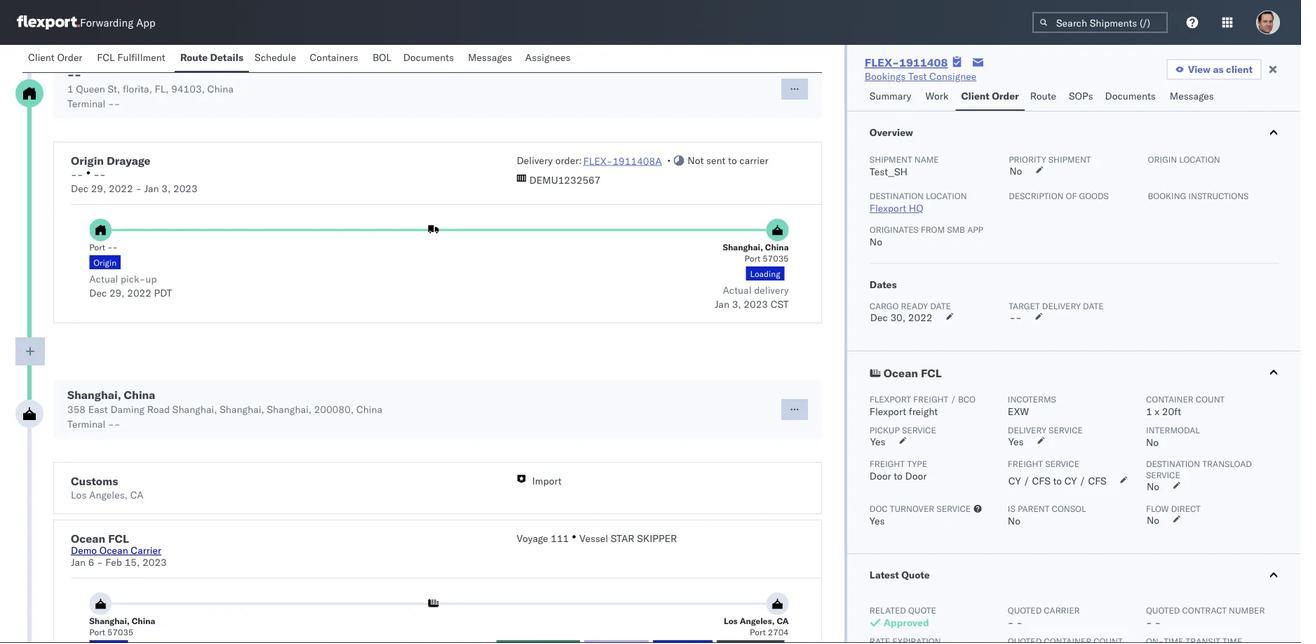 Task type: locate. For each thing, give the bounding box(es) containing it.
1 vertical spatial carrier
[[1044, 605, 1080, 615]]

1 vertical spatial app
[[967, 224, 983, 235]]

2022 inside port -- origin actual pick-up dec 29, 2022 pdt
[[127, 287, 151, 299]]

los inside customs los angeles, ca
[[71, 489, 87, 501]]

china
[[207, 83, 234, 95], [765, 242, 789, 252], [124, 388, 155, 402], [356, 403, 382, 416], [132, 615, 155, 626]]

57035 for shanghai, china port 57035 loading actual delivery jan 3, 2023 cst
[[763, 253, 789, 263]]

0 horizontal spatial 29,
[[91, 182, 106, 195]]

carrier inside quoted carrier - -
[[1044, 605, 1080, 615]]

destination location flexport hq
[[870, 190, 967, 214]]

0 horizontal spatial location
[[926, 190, 967, 201]]

ocean up 6
[[71, 532, 105, 546]]

contract
[[1182, 605, 1227, 615]]

1 horizontal spatial 1
[[1146, 405, 1152, 418]]

view as client button
[[1166, 59, 1262, 80]]

terminal inside -- 1 queen st, florita, fl, 94103, china terminal --
[[67, 97, 106, 110]]

cy down service
[[1064, 475, 1077, 487]]

2022 down ready
[[908, 311, 932, 324]]

door up doc
[[870, 470, 891, 482]]

containers button
[[304, 45, 367, 72]]

57035 up loading
[[763, 253, 789, 263]]

2 date from the left
[[1083, 301, 1104, 311]]

work button
[[920, 83, 956, 111]]

0 vertical spatial location
[[1179, 154, 1220, 164]]

priority
[[1009, 154, 1046, 164]]

/ down service
[[1079, 475, 1086, 487]]

service
[[1045, 458, 1080, 469]]

0 vertical spatial flex-
[[865, 55, 899, 69]]

1 horizontal spatial order
[[992, 90, 1019, 102]]

delivery right target at the top of page
[[1042, 301, 1081, 311]]

demo ocean carrier link
[[71, 544, 161, 557]]

no inside intermodal no
[[1146, 436, 1159, 449]]

fcl inside button
[[97, 51, 115, 63]]

1 horizontal spatial client
[[961, 90, 989, 102]]

route details button
[[175, 45, 249, 72]]

quote
[[908, 605, 936, 615]]

no inside is parent consol no
[[1008, 515, 1021, 527]]

2 vertical spatial jan
[[71, 556, 86, 568]]

1 inside container count 1 x 20ft
[[1146, 405, 1152, 418]]

sent
[[706, 154, 726, 167]]

messages button
[[462, 45, 520, 72], [1164, 83, 1221, 111]]

client order for 'client order' button to the left
[[28, 51, 82, 63]]

1 freight from the left
[[870, 458, 905, 469]]

jan left 6
[[71, 556, 86, 568]]

to down service
[[1053, 475, 1062, 487]]

2 quoted from the left
[[1146, 605, 1180, 615]]

to for cy / cfs to cy / cfs
[[1053, 475, 1062, 487]]

cargo ready date
[[870, 301, 951, 311]]

2022 down "pick-"
[[127, 287, 151, 299]]

2 horizontal spatial to
[[1053, 475, 1062, 487]]

app
[[136, 16, 155, 29], [967, 224, 983, 235]]

freight
[[870, 458, 905, 469], [1008, 458, 1043, 469]]

carrier right sent at the top right of page
[[740, 154, 768, 167]]

incoterms exw
[[1008, 394, 1056, 418]]

0 vertical spatial 2022
[[109, 182, 133, 195]]

direct
[[1171, 503, 1201, 514]]

documents button right sops
[[1099, 83, 1164, 111]]

0 horizontal spatial route
[[180, 51, 208, 63]]

Search Shipments (/) text field
[[1032, 12, 1168, 33]]

terminal down queen
[[67, 97, 106, 110]]

ocean right 6
[[99, 544, 128, 557]]

bookings
[[865, 70, 906, 82]]

actual down loading
[[723, 284, 752, 296]]

1 horizontal spatial destination
[[1146, 458, 1200, 469]]

1 vertical spatial destination
[[1146, 458, 1200, 469]]

1 quoted from the left
[[1008, 605, 1042, 615]]

quoted left contract
[[1146, 605, 1180, 615]]

quote
[[901, 569, 930, 581]]

1 vertical spatial delivery
[[1042, 301, 1081, 311]]

ca up 2704
[[777, 615, 789, 626]]

client down "consignee"
[[961, 90, 989, 102]]

test
[[908, 70, 927, 82]]

freight type door to door
[[870, 458, 927, 482]]

client order button down "consignee"
[[956, 83, 1025, 111]]

test_sh
[[870, 166, 908, 178]]

feb
[[105, 556, 122, 568]]

fcl up st,
[[97, 51, 115, 63]]

1 cy from the left
[[1008, 475, 1021, 487]]

ocean up flexport freight / bco flexport freight
[[884, 366, 918, 380]]

messages button down view
[[1164, 83, 1221, 111]]

1 vertical spatial 2023
[[744, 298, 768, 310]]

documents right the sops button
[[1105, 90, 1156, 102]]

service inside destination transload service
[[1146, 470, 1180, 480]]

dec down cargo
[[870, 311, 888, 324]]

2 horizontal spatial 2023
[[744, 298, 768, 310]]

port up loading
[[745, 253, 760, 263]]

1 vertical spatial 3,
[[732, 298, 741, 310]]

instructions
[[1188, 190, 1249, 201]]

flex- up bookings
[[865, 55, 899, 69]]

fcl for ocean fcl
[[921, 366, 942, 380]]

origin for origin drayage
[[71, 154, 104, 168]]

1 horizontal spatial route
[[1030, 90, 1056, 102]]

dec left pdt
[[89, 287, 107, 299]]

29, down "pick-"
[[109, 287, 125, 299]]

dec down origin drayage on the left
[[71, 182, 88, 195]]

documents right bol button
[[403, 51, 454, 63]]

ca up carrier
[[130, 489, 144, 501]]

0 horizontal spatial messages button
[[462, 45, 520, 72]]

0 vertical spatial los
[[71, 489, 87, 501]]

latest quote
[[870, 569, 930, 581]]

flex-1911408
[[865, 55, 948, 69]]

messages for the left messages button
[[468, 51, 512, 63]]

1 horizontal spatial delivery
[[1008, 425, 1046, 435]]

of
[[1066, 190, 1077, 201]]

0 horizontal spatial 2023
[[142, 556, 167, 568]]

2 horizontal spatial dec
[[870, 311, 888, 324]]

order:
[[555, 154, 582, 167]]

0 vertical spatial messages button
[[462, 45, 520, 72]]

latest quote button
[[847, 554, 1301, 596]]

1 horizontal spatial los
[[724, 615, 738, 626]]

no
[[1009, 165, 1022, 177], [870, 236, 882, 248], [1146, 436, 1159, 449], [1147, 480, 1159, 493], [1147, 514, 1159, 526], [1008, 515, 1021, 527]]

route for route details
[[180, 51, 208, 63]]

destination down intermodal no
[[1146, 458, 1200, 469]]

0 vertical spatial client
[[28, 51, 55, 63]]

schedule button
[[249, 45, 304, 72]]

1 vertical spatial documents
[[1105, 90, 1156, 102]]

1911408a
[[613, 154, 662, 167]]

1 horizontal spatial ca
[[777, 615, 789, 626]]

0 horizontal spatial date
[[930, 301, 951, 311]]

freight
[[913, 394, 948, 404], [909, 405, 938, 418]]

container
[[1146, 394, 1194, 404]]

3, inside shanghai, china port 57035 loading actual delivery jan 3, 2023 cst
[[732, 298, 741, 310]]

to inside freight type door to door
[[894, 470, 903, 482]]

yes down doc
[[870, 515, 885, 527]]

delivery left "order:"
[[517, 154, 553, 167]]

actual left "pick-"
[[89, 273, 118, 285]]

parent
[[1018, 503, 1050, 514]]

0 horizontal spatial door
[[870, 470, 891, 482]]

messages left assignees at the top
[[468, 51, 512, 63]]

0 vertical spatial angeles,
[[89, 489, 128, 501]]

customs
[[71, 474, 118, 488]]

no down the originates
[[870, 236, 882, 248]]

1 for -
[[67, 83, 73, 95]]

china up loading
[[765, 242, 789, 252]]

dec 29, 2022 - jan 3, 2023
[[71, 182, 198, 195]]

messages down view
[[1170, 90, 1214, 102]]

0 vertical spatial documents
[[403, 51, 454, 63]]

client for 'client order' button to the left
[[28, 51, 55, 63]]

fcl inside button
[[921, 366, 942, 380]]

1 left x
[[1146, 405, 1152, 418]]

shanghai, inside shanghai, china port 57035 loading actual delivery jan 3, 2023 cst
[[723, 242, 763, 252]]

messages
[[468, 51, 512, 63], [1170, 90, 1214, 102]]

0 vertical spatial flexport
[[870, 202, 906, 214]]

15,
[[125, 556, 140, 568]]

freight left type
[[870, 458, 905, 469]]

client down flexport. image
[[28, 51, 55, 63]]

0 horizontal spatial los
[[71, 489, 87, 501]]

forwarding app link
[[17, 15, 155, 29]]

0 horizontal spatial actual
[[89, 273, 118, 285]]

freight inside freight type door to door
[[870, 458, 905, 469]]

china right 200080, in the bottom of the page
[[356, 403, 382, 416]]

0 horizontal spatial cfs
[[1032, 475, 1051, 487]]

0 horizontal spatial order
[[57, 51, 82, 63]]

/ down freight service
[[1023, 475, 1030, 487]]

route
[[180, 51, 208, 63], [1030, 90, 1056, 102]]

flex-1911408a
[[583, 154, 662, 167]]

0 vertical spatial 57035
[[763, 253, 789, 263]]

yes down 'exw'
[[1008, 436, 1024, 448]]

angeles, up 2704
[[740, 615, 775, 626]]

client
[[28, 51, 55, 63], [961, 90, 989, 102]]

flex- right "order:"
[[583, 154, 613, 167]]

freight for freight type door to door
[[870, 458, 905, 469]]

cy
[[1008, 475, 1021, 487], [1064, 475, 1077, 487]]

1 vertical spatial ca
[[777, 615, 789, 626]]

delivery up cst
[[754, 284, 789, 296]]

0 vertical spatial app
[[136, 16, 155, 29]]

details
[[210, 51, 243, 63]]

port down 6
[[89, 627, 105, 637]]

1 horizontal spatial flex-
[[865, 55, 899, 69]]

1 vertical spatial terminal
[[67, 418, 106, 430]]

origin
[[71, 154, 104, 168], [1148, 154, 1177, 164], [93, 257, 117, 268]]

1 terminal from the top
[[67, 97, 106, 110]]

shanghai, china port 57035 loading actual delivery jan 3, 2023 cst
[[715, 242, 789, 310]]

--
[[71, 168, 83, 181], [94, 168, 106, 181], [1009, 311, 1022, 324]]

1 horizontal spatial documents
[[1105, 90, 1156, 102]]

service right 'turnover'
[[937, 503, 971, 514]]

doc
[[870, 503, 888, 514]]

0 horizontal spatial freight
[[870, 458, 905, 469]]

as
[[1213, 63, 1224, 75]]

angeles, inside los angeles, ca port 2704
[[740, 615, 775, 626]]

2 vertical spatial fcl
[[108, 532, 129, 546]]

20ft
[[1162, 405, 1181, 418]]

57035 inside shanghai, china port 57035 loading actual delivery jan 3, 2023 cst
[[763, 253, 789, 263]]

1 horizontal spatial cy
[[1064, 475, 1077, 487]]

1 horizontal spatial /
[[1023, 475, 1030, 487]]

0 horizontal spatial jan
[[71, 556, 86, 568]]

destination up flexport hq link
[[870, 190, 924, 201]]

quoted down latest quote button
[[1008, 605, 1042, 615]]

0 horizontal spatial 3,
[[162, 182, 171, 195]]

china up daming
[[124, 388, 155, 402]]

road
[[147, 403, 170, 416]]

1 vertical spatial 1
[[1146, 405, 1152, 418]]

delivery
[[517, 154, 553, 167], [1008, 425, 1046, 435]]

flex-1911408a button
[[583, 154, 662, 167]]

carrier down latest quote button
[[1044, 605, 1080, 615]]

china down 15,
[[132, 615, 155, 626]]

0 vertical spatial route
[[180, 51, 208, 63]]

0 horizontal spatial quoted
[[1008, 605, 1042, 615]]

service up service
[[1049, 425, 1083, 435]]

client order button down flexport. image
[[22, 45, 91, 72]]

to
[[728, 154, 737, 167], [894, 470, 903, 482], [1053, 475, 1062, 487]]

china down the route details button
[[207, 83, 234, 95]]

0 vertical spatial freight
[[913, 394, 948, 404]]

0 vertical spatial delivery
[[517, 154, 553, 167]]

no down is at the right bottom of page
[[1008, 515, 1021, 527]]

2 horizontal spatial /
[[1079, 475, 1086, 487]]

2 horizontal spatial jan
[[715, 298, 729, 310]]

0 vertical spatial destination
[[870, 190, 924, 201]]

0 horizontal spatial --
[[71, 168, 83, 181]]

app right smb
[[967, 224, 983, 235]]

1 vertical spatial flex-
[[583, 154, 613, 167]]

consignee
[[929, 70, 977, 82]]

1 left queen
[[67, 83, 73, 95]]

ocean fcl demo ocean carrier jan 6 - feb 15, 2023
[[71, 532, 167, 568]]

date for dec 30, 2022
[[930, 301, 951, 311]]

1 vertical spatial 29,
[[109, 287, 125, 299]]

1 vertical spatial client order
[[961, 90, 1019, 102]]

date right ready
[[930, 301, 951, 311]]

is parent consol no
[[1008, 503, 1086, 527]]

1 horizontal spatial client order button
[[956, 83, 1025, 111]]

quoted
[[1008, 605, 1042, 615], [1146, 605, 1180, 615]]

1 horizontal spatial 29,
[[109, 287, 125, 299]]

location up smb
[[926, 190, 967, 201]]

china inside -- 1 queen st, florita, fl, 94103, china terminal --
[[207, 83, 234, 95]]

0 vertical spatial messages
[[468, 51, 512, 63]]

location inside "destination location flexport hq"
[[926, 190, 967, 201]]

1 flexport from the top
[[870, 202, 906, 214]]

angeles, inside customs los angeles, ca
[[89, 489, 128, 501]]

1 vertical spatial 57035
[[107, 627, 133, 637]]

client order
[[28, 51, 82, 63], [961, 90, 1019, 102]]

los inside los angeles, ca port 2704
[[724, 615, 738, 626]]

yes down "pickup"
[[870, 436, 886, 448]]

2 vertical spatial 2023
[[142, 556, 167, 568]]

fcl inside ocean fcl demo ocean carrier jan 6 - feb 15, 2023
[[108, 532, 129, 546]]

0 horizontal spatial client order
[[28, 51, 82, 63]]

florita,
[[123, 83, 152, 95]]

port
[[89, 242, 105, 252], [745, 253, 760, 263], [89, 627, 105, 637], [750, 627, 766, 637]]

1 vertical spatial location
[[926, 190, 967, 201]]

route left sops
[[1030, 90, 1056, 102]]

0 vertical spatial ca
[[130, 489, 144, 501]]

jan down drayage
[[144, 182, 159, 195]]

1 horizontal spatial carrier
[[1044, 605, 1080, 615]]

no down intermodal
[[1146, 436, 1159, 449]]

location up booking instructions
[[1179, 154, 1220, 164]]

client order down flexport. image
[[28, 51, 82, 63]]

china inside shanghai, china port 57035 loading actual delivery jan 3, 2023 cst
[[765, 242, 789, 252]]

29, down origin drayage on the left
[[91, 182, 106, 195]]

2 terminal from the top
[[67, 418, 106, 430]]

2022 for dec 29, 2022 - jan 3, 2023
[[109, 182, 133, 195]]

57035 for shanghai, china port 57035
[[107, 627, 133, 637]]

0 horizontal spatial delivery
[[517, 154, 553, 167]]

route up the 94103,
[[180, 51, 208, 63]]

messages button left assignees at the top
[[462, 45, 520, 72]]

freight down ocean fcl
[[913, 394, 948, 404]]

1 horizontal spatial cfs
[[1088, 475, 1107, 487]]

china inside shanghai, china port 57035
[[132, 615, 155, 626]]

description of goods
[[1009, 190, 1109, 201]]

location for destination location flexport hq
[[926, 190, 967, 201]]

1 vertical spatial delivery
[[1008, 425, 1046, 435]]

flexport. image
[[17, 15, 80, 29]]

jan left cst
[[715, 298, 729, 310]]

consol
[[1052, 503, 1086, 514]]

delivery for delivery order:
[[517, 154, 553, 167]]

client order down "consignee"
[[961, 90, 1019, 102]]

1
[[67, 83, 73, 95], [1146, 405, 1152, 418]]

location
[[1179, 154, 1220, 164], [926, 190, 967, 201]]

delivery down 'exw'
[[1008, 425, 1046, 435]]

client for right 'client order' button
[[961, 90, 989, 102]]

flow
[[1146, 503, 1169, 514]]

fcl up flexport freight / bco flexport freight
[[921, 366, 942, 380]]

order up queen
[[57, 51, 82, 63]]

bol
[[373, 51, 391, 63]]

route for route
[[1030, 90, 1056, 102]]

2 freight from the left
[[1008, 458, 1043, 469]]

57035
[[763, 253, 789, 263], [107, 627, 133, 637]]

1 horizontal spatial date
[[1083, 301, 1104, 311]]

1 vertical spatial 2022
[[127, 287, 151, 299]]

0 horizontal spatial client
[[28, 51, 55, 63]]

door down type
[[905, 470, 927, 482]]

to right sent at the top right of page
[[728, 154, 737, 167]]

freight up cy / cfs to cy / cfs
[[1008, 458, 1043, 469]]

1 date from the left
[[930, 301, 951, 311]]

terminal down 358 on the left bottom of the page
[[67, 418, 106, 430]]

0 vertical spatial 3,
[[162, 182, 171, 195]]

to up 'turnover'
[[894, 470, 903, 482]]

ca
[[130, 489, 144, 501], [777, 615, 789, 626]]

queen
[[76, 83, 105, 95]]

1 horizontal spatial dec
[[89, 287, 107, 299]]

documents button right "bol"
[[398, 45, 462, 72]]

freight up pickup service at the bottom right
[[909, 405, 938, 418]]

flexport freight / bco flexport freight
[[870, 394, 976, 418]]

2023 inside ocean fcl demo ocean carrier jan 6 - feb 15, 2023
[[142, 556, 167, 568]]

port left 2704
[[750, 627, 766, 637]]

order for 'client order' button to the left
[[57, 51, 82, 63]]

quoted inside quoted contract number - -
[[1146, 605, 1180, 615]]

cy up is at the right bottom of page
[[1008, 475, 1021, 487]]

0 horizontal spatial dec
[[71, 182, 88, 195]]

0 horizontal spatial flex-
[[583, 154, 613, 167]]

1 horizontal spatial location
[[1179, 154, 1220, 164]]

0 vertical spatial documents button
[[398, 45, 462, 72]]

destination inside "destination location flexport hq"
[[870, 190, 924, 201]]

0 vertical spatial jan
[[144, 182, 159, 195]]

destination for service
[[1146, 458, 1200, 469]]

flex- for 1911408
[[865, 55, 899, 69]]

delivery inside shanghai, china port 57035 loading actual delivery jan 3, 2023 cst
[[754, 284, 789, 296]]

1 horizontal spatial messages
[[1170, 90, 1214, 102]]

57035 down feb
[[107, 627, 133, 637]]

1 horizontal spatial jan
[[144, 182, 159, 195]]

service up flow
[[1146, 470, 1180, 480]]

angeles, down customs
[[89, 489, 128, 501]]

57035 inside shanghai, china port 57035
[[107, 627, 133, 637]]

1 horizontal spatial messages button
[[1164, 83, 1221, 111]]

app up fulfillment
[[136, 16, 155, 29]]

1 horizontal spatial actual
[[723, 284, 752, 296]]

fcl for ocean fcl demo ocean carrier jan 6 - feb 15, 2023
[[108, 532, 129, 546]]

ocean inside button
[[884, 366, 918, 380]]

1 horizontal spatial 3,
[[732, 298, 741, 310]]

0 horizontal spatial messages
[[468, 51, 512, 63]]

2 vertical spatial flexport
[[870, 405, 906, 418]]

order left route button
[[992, 90, 1019, 102]]

overview button
[[847, 112, 1301, 154]]

/
[[951, 394, 956, 404], [1023, 475, 1030, 487], [1079, 475, 1086, 487]]

date right target at the top of page
[[1083, 301, 1104, 311]]

port down the dec 29, 2022 - jan 3, 2023
[[89, 242, 105, 252]]

destination inside destination transload service
[[1146, 458, 1200, 469]]

2022 down drayage
[[109, 182, 133, 195]]

fcl up feb
[[108, 532, 129, 546]]

0 vertical spatial order
[[57, 51, 82, 63]]

quoted for -
[[1008, 605, 1042, 615]]

service down flexport freight / bco flexport freight
[[902, 425, 936, 435]]

quoted inside quoted carrier - -
[[1008, 605, 1042, 615]]

1 inside -- 1 queen st, florita, fl, 94103, china terminal --
[[67, 83, 73, 95]]

import
[[532, 475, 562, 487]]

1 for container
[[1146, 405, 1152, 418]]

ocean for ocean fcl demo ocean carrier jan 6 - feb 15, 2023
[[71, 532, 105, 546]]

port inside shanghai, china port 57035
[[89, 627, 105, 637]]



Task type: vqa. For each thing, say whether or not it's contained in the screenshot.
incoterms
yes



Task type: describe. For each thing, give the bounding box(es) containing it.
1 vertical spatial freight
[[909, 405, 938, 418]]

booking
[[1148, 190, 1186, 201]]

schedule
[[255, 51, 296, 63]]

flexport inside "destination location flexport hq"
[[870, 202, 906, 214]]

3 flexport from the top
[[870, 405, 906, 418]]

cst
[[771, 298, 789, 310]]

related
[[870, 605, 906, 615]]

origin drayage
[[71, 154, 151, 168]]

type
[[907, 458, 927, 469]]

destination for flexport
[[870, 190, 924, 201]]

0 horizontal spatial client order button
[[22, 45, 91, 72]]

daming
[[110, 403, 145, 416]]

goods
[[1079, 190, 1109, 201]]

count
[[1196, 394, 1225, 404]]

client
[[1226, 63, 1253, 75]]

actual inside shanghai, china port 57035 loading actual delivery jan 3, 2023 cst
[[723, 284, 752, 296]]

turnover
[[890, 503, 934, 514]]

shipment
[[1048, 154, 1091, 164]]

2 cy from the left
[[1064, 475, 1077, 487]]

111
[[551, 532, 569, 545]]

china for shanghai, china port 57035 loading actual delivery jan 3, 2023 cst
[[765, 242, 789, 252]]

route details
[[180, 51, 243, 63]]

x
[[1155, 405, 1160, 418]]

pdt
[[154, 287, 172, 299]]

star
[[611, 532, 634, 545]]

0 horizontal spatial documents
[[403, 51, 454, 63]]

work
[[925, 90, 949, 102]]

1 door from the left
[[870, 470, 891, 482]]

assignees
[[525, 51, 571, 63]]

demu1232567
[[529, 174, 601, 186]]

quoted for number
[[1146, 605, 1180, 615]]

number
[[1229, 605, 1265, 615]]

assignees button
[[520, 45, 579, 72]]

cy / cfs to cy / cfs
[[1008, 475, 1107, 487]]

/ inside flexport freight / bco flexport freight
[[951, 394, 956, 404]]

29, inside port -- origin actual pick-up dec 29, 2022 pdt
[[109, 287, 125, 299]]

target
[[1009, 301, 1040, 311]]

smb
[[947, 224, 965, 235]]

94103,
[[171, 83, 205, 95]]

ocean fcl button
[[847, 351, 1301, 393]]

is
[[1008, 503, 1015, 514]]

view as client
[[1188, 63, 1253, 75]]

destination transload service
[[1146, 458, 1252, 480]]

dec inside port -- origin actual pick-up dec 29, 2022 pdt
[[89, 287, 107, 299]]

originates
[[870, 224, 919, 235]]

yes for delivery
[[1008, 436, 1024, 448]]

- inside ocean fcl demo ocean carrier jan 6 - feb 15, 2023
[[97, 556, 103, 568]]

2 door from the left
[[905, 470, 927, 482]]

1 vertical spatial documents button
[[1099, 83, 1164, 111]]

target delivery date
[[1009, 301, 1104, 311]]

actual inside port -- origin actual pick-up dec 29, 2022 pdt
[[89, 273, 118, 285]]

quoted contract number - -
[[1146, 605, 1265, 629]]

demo
[[71, 544, 97, 557]]

app inside originates from smb app no
[[967, 224, 983, 235]]

1 horizontal spatial delivery
[[1042, 301, 1081, 311]]

0 horizontal spatial documents button
[[398, 45, 462, 72]]

not
[[688, 154, 704, 167]]

delivery for delivery service
[[1008, 425, 1046, 435]]

no inside originates from smb app no
[[870, 236, 882, 248]]

0 vertical spatial carrier
[[740, 154, 768, 167]]

freight service
[[1008, 458, 1080, 469]]

messages for the right messages button
[[1170, 90, 1214, 102]]

port -- origin actual pick-up dec 29, 2022 pdt
[[89, 242, 172, 299]]

fcl fulfillment
[[97, 51, 165, 63]]

summary button
[[864, 83, 920, 111]]

china for shanghai, china 358 east daming road shanghai, shanghai, shanghai, 200080, china terminal --
[[124, 388, 155, 402]]

date for --
[[1083, 301, 1104, 311]]

latest
[[870, 569, 899, 581]]

bookings test consignee link
[[865, 69, 977, 83]]

1 cfs from the left
[[1032, 475, 1051, 487]]

2023 inside shanghai, china port 57035 loading actual delivery jan 3, 2023 cst
[[744, 298, 768, 310]]

skipper
[[637, 532, 677, 545]]

booking instructions
[[1148, 190, 1249, 201]]

jan inside ocean fcl demo ocean carrier jan 6 - feb 15, 2023
[[71, 556, 86, 568]]

incoterms
[[1008, 394, 1056, 404]]

cargo
[[870, 301, 899, 311]]

voyage
[[517, 532, 548, 545]]

terminal inside the shanghai, china 358 east daming road shanghai, shanghai, shanghai, 200080, china terminal --
[[67, 418, 106, 430]]

dec for dec 30, 2022
[[870, 311, 888, 324]]

0 horizontal spatial to
[[728, 154, 737, 167]]

origin inside port -- origin actual pick-up dec 29, 2022 pdt
[[93, 257, 117, 268]]

intermodal no
[[1146, 425, 1200, 449]]

no up flow
[[1147, 480, 1159, 493]]

flex- for 1911408a
[[583, 154, 613, 167]]

jan inside shanghai, china port 57035 loading actual delivery jan 3, 2023 cst
[[715, 298, 729, 310]]

358
[[67, 403, 86, 416]]

shanghai, china port 57035
[[89, 615, 155, 637]]

st,
[[108, 83, 120, 95]]

flexport hq link
[[870, 202, 923, 214]]

fulfillment
[[117, 51, 165, 63]]

to for freight type door to door
[[894, 470, 903, 482]]

order for right 'client order' button
[[992, 90, 1019, 102]]

origin for origin location
[[1148, 154, 1177, 164]]

ocean for ocean fcl
[[884, 366, 918, 380]]

carrier
[[131, 544, 161, 557]]

fl,
[[155, 83, 169, 95]]

shanghai, inside shanghai, china port 57035
[[89, 615, 130, 626]]

-- 1 queen st, florita, fl, 94103, china terminal --
[[67, 67, 234, 110]]

dec for dec 29, 2022 - jan 3, 2023
[[71, 182, 88, 195]]

forwarding app
[[80, 16, 155, 29]]

no down priority
[[1009, 165, 1022, 177]]

1 horizontal spatial 2023
[[173, 182, 198, 195]]

flex-1911408 link
[[865, 55, 948, 69]]

ca inside los angeles, ca port 2704
[[777, 615, 789, 626]]

china for shanghai, china port 57035
[[132, 615, 155, 626]]

ready
[[901, 301, 928, 311]]

description
[[1009, 190, 1064, 201]]

2 horizontal spatial --
[[1009, 311, 1022, 324]]

fcl fulfillment button
[[91, 45, 175, 72]]

name
[[914, 154, 939, 164]]

containers
[[310, 51, 358, 63]]

shipment name test_sh
[[870, 154, 939, 178]]

not sent to carrier
[[688, 154, 768, 167]]

shanghai, china 358 east daming road shanghai, shanghai, shanghai, 200080, china terminal --
[[67, 388, 382, 430]]

port inside los angeles, ca port 2704
[[750, 627, 766, 637]]

pickup service
[[870, 425, 936, 435]]

port inside port -- origin actual pick-up dec 29, 2022 pdt
[[89, 242, 105, 252]]

freight for freight service
[[1008, 458, 1043, 469]]

route button
[[1025, 83, 1063, 111]]

location for origin location
[[1179, 154, 1220, 164]]

forwarding
[[80, 16, 133, 29]]

vessel
[[580, 532, 608, 545]]

transload
[[1202, 458, 1252, 469]]

bookings test consignee
[[865, 70, 977, 82]]

pick-
[[121, 273, 145, 285]]

1 horizontal spatial --
[[94, 168, 106, 181]]

no down flow
[[1147, 514, 1159, 526]]

summary
[[870, 90, 911, 102]]

2 cfs from the left
[[1088, 475, 1107, 487]]

ca inside customs los angeles, ca
[[130, 489, 144, 501]]

shipment
[[870, 154, 912, 164]]

delivery service
[[1008, 425, 1083, 435]]

yes for pickup
[[870, 436, 886, 448]]

2 flexport from the top
[[870, 394, 911, 404]]

client order for right 'client order' button
[[961, 90, 1019, 102]]

pickup
[[870, 425, 900, 435]]

port inside shanghai, china port 57035 loading actual delivery jan 3, 2023 cst
[[745, 253, 760, 263]]

0 vertical spatial 29,
[[91, 182, 106, 195]]

2022 for dec 30, 2022
[[908, 311, 932, 324]]



